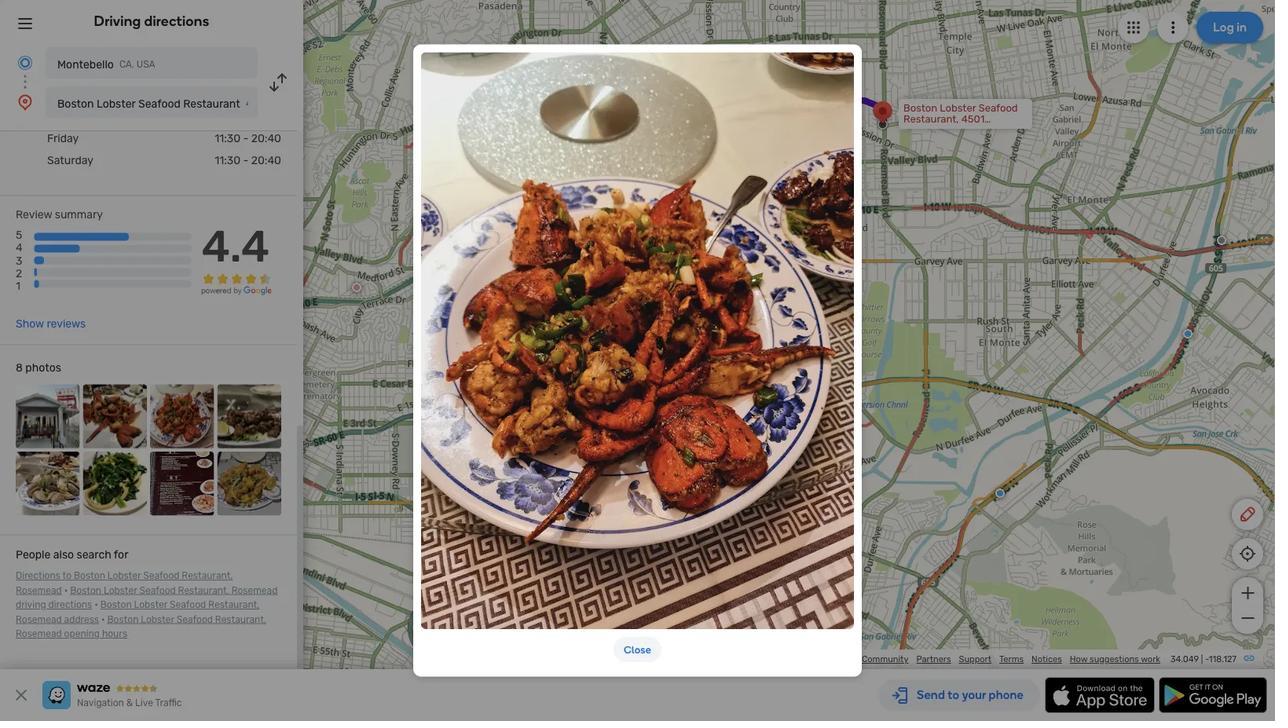 Task type: vqa. For each thing, say whether or not it's contained in the screenshot.
Montebello CA, USA
yes



Task type: describe. For each thing, give the bounding box(es) containing it.
opening
[[64, 629, 100, 640]]

11:30 - 20:40 for saturday
[[215, 154, 281, 167]]

current location image
[[16, 53, 35, 72]]

seafood for boston lobster seafood restaurant, rosemead opening hours
[[177, 614, 213, 625]]

boston for boston lobster seafood restaurant, rosemead opening hours
[[107, 614, 139, 625]]

- for saturday
[[243, 154, 249, 167]]

driving
[[94, 13, 141, 29]]

1 horizontal spatial directions
[[144, 13, 209, 29]]

to
[[62, 570, 72, 581]]

reviews
[[47, 317, 86, 330]]

seafood for boston lobster seafood restaurant
[[138, 97, 181, 110]]

34.049 | -118.127
[[1171, 654, 1237, 665]]

show reviews
[[16, 317, 86, 330]]

notices
[[1032, 654, 1062, 665]]

20:40 for friday
[[251, 132, 281, 145]]

montebello,
[[728, 513, 783, 525]]

11:30 for friday
[[215, 132, 240, 145]]

2 vertical spatial -
[[1205, 654, 1209, 665]]

restaurant, for boston lobster seafood restaurant, rosemead address
[[208, 600, 259, 611]]

summary
[[55, 208, 103, 221]]

20:40 for saturday
[[251, 154, 281, 167]]

usa for montebello,
[[804, 513, 825, 525]]

pencil image
[[1238, 505, 1257, 524]]

directions
[[16, 570, 60, 581]]

seafood for boston lobster seafood restaurant, rosemead driving directions
[[139, 585, 176, 596]]

boston lobster seafood restaurant, rosemead driving directions link
[[16, 585, 278, 611]]

for
[[114, 548, 128, 561]]

image 5 of boston lobster seafood restaurant, rosemead image
[[16, 452, 80, 516]]

driving directions
[[94, 13, 209, 29]]

rosemead for boston lobster seafood restaurant, rosemead driving directions
[[232, 585, 278, 596]]

boston lobster seafood restaurant button
[[46, 86, 258, 118]]

rosemead for boston lobster seafood restaurant, rosemead address
[[16, 614, 62, 625]]

34.049
[[1171, 654, 1199, 665]]

directions to boston lobster seafood restaurant, rosemead link
[[16, 570, 233, 596]]

x image
[[12, 686, 31, 705]]

image 6 of boston lobster seafood restaurant, rosemead image
[[83, 452, 147, 516]]

boston for boston lobster seafood restaurant, rosemead driving directions
[[70, 585, 101, 596]]

directions to boston lobster seafood restaurant, rosemead
[[16, 570, 233, 596]]

restaurant, for boston lobster seafood restaurant, rosemead opening hours
[[215, 614, 266, 625]]

traffic
[[155, 698, 182, 709]]

work
[[1141, 654, 1160, 665]]

118.127
[[1209, 654, 1237, 665]]

montebello
[[57, 58, 114, 71]]

zoom in image
[[1238, 584, 1257, 603]]

boston lobster seafood restaurant, rosemead address
[[16, 600, 259, 625]]

image 2 of boston lobster seafood restaurant, rosemead image
[[83, 385, 147, 449]]

ca, for montebello
[[119, 59, 134, 70]]

boston lobster seafood restaurant, rosemead driving directions
[[16, 585, 278, 611]]

lobster for boston lobster seafood restaurant, rosemead driving directions
[[104, 585, 137, 596]]

|
[[1201, 654, 1203, 665]]

people
[[16, 548, 51, 561]]

directions inside boston lobster seafood restaurant, rosemead driving directions
[[48, 600, 92, 611]]

review summary
[[16, 208, 103, 221]]

address
[[64, 614, 99, 625]]

how suggestions work link
[[1070, 654, 1160, 665]]



Task type: locate. For each thing, give the bounding box(es) containing it.
montebello, ca, usa
[[728, 513, 825, 525]]

5
[[16, 229, 22, 242]]

ca,
[[119, 59, 134, 70], [786, 513, 802, 525]]

boston for boston lobster seafood restaurant
[[57, 97, 94, 110]]

1 vertical spatial 11:30
[[215, 154, 240, 167]]

3
[[16, 254, 22, 267]]

4
[[16, 241, 23, 254]]

lobster inside the boston lobster seafood restaurant, rosemead address
[[134, 600, 167, 611]]

boston up hours
[[107, 614, 139, 625]]

support link
[[959, 654, 992, 665]]

boston inside the boston lobster seafood restaurant, rosemead address
[[100, 600, 132, 611]]

photos
[[25, 361, 61, 374]]

location image
[[16, 93, 35, 112]]

seafood inside boston lobster seafood restaurant, rosemead driving directions
[[139, 585, 176, 596]]

live
[[135, 698, 153, 709]]

boston
[[57, 97, 94, 110], [74, 570, 105, 581], [70, 585, 101, 596], [100, 600, 132, 611], [107, 614, 139, 625]]

0 vertical spatial 11:30 - 20:40
[[215, 132, 281, 145]]

restaurant,
[[182, 570, 233, 581], [178, 585, 229, 596], [208, 600, 259, 611], [215, 614, 266, 625]]

lobster up 'boston lobster seafood restaurant, rosemead opening hours'
[[134, 600, 167, 611]]

1 vertical spatial directions
[[48, 600, 92, 611]]

lobster inside boston lobster seafood restaurant 'button'
[[97, 97, 136, 110]]

usa right 'montebello,' at the right
[[804, 513, 825, 525]]

rosemead for boston lobster seafood restaurant, rosemead opening hours
[[16, 629, 62, 640]]

boston inside directions to boston lobster seafood restaurant, rosemead
[[74, 570, 105, 581]]

notices link
[[1032, 654, 1062, 665]]

driving
[[16, 600, 46, 611]]

show
[[16, 317, 44, 330]]

community link
[[862, 654, 909, 665]]

rosemead inside boston lobster seafood restaurant, rosemead driving directions
[[232, 585, 278, 596]]

11:30
[[215, 132, 240, 145], [215, 154, 240, 167]]

lobster for boston lobster seafood restaurant, rosemead opening hours
[[141, 614, 174, 625]]

1 vertical spatial ca,
[[786, 513, 802, 525]]

seafood down boston lobster seafood restaurant, rosemead driving directions
[[177, 614, 213, 625]]

&
[[126, 698, 133, 709]]

directions right driving on the left top of page
[[144, 13, 209, 29]]

link image
[[1243, 652, 1256, 665]]

also
[[53, 548, 74, 561]]

1 11:30 from the top
[[215, 132, 240, 145]]

saturday
[[47, 154, 94, 167]]

boston inside boston lobster seafood restaurant, rosemead driving directions
[[70, 585, 101, 596]]

people also search for
[[16, 548, 128, 561]]

boston down to
[[70, 585, 101, 596]]

8
[[16, 361, 23, 374]]

0 vertical spatial directions
[[144, 13, 209, 29]]

lobster
[[97, 97, 136, 110], [108, 570, 141, 581], [104, 585, 137, 596], [134, 600, 167, 611], [141, 614, 174, 625]]

1 11:30 - 20:40 from the top
[[215, 132, 281, 145]]

review
[[16, 208, 52, 221]]

image 3 of boston lobster seafood restaurant, rosemead image
[[150, 385, 214, 449]]

ca, inside montebello ca, usa
[[119, 59, 134, 70]]

seafood up boston lobster seafood restaurant, rosemead address link
[[139, 585, 176, 596]]

boston for boston lobster seafood restaurant, rosemead address
[[100, 600, 132, 611]]

boston down directions to boston lobster seafood restaurant, rosemead
[[100, 600, 132, 611]]

rosemead inside the boston lobster seafood restaurant, rosemead address
[[16, 614, 62, 625]]

1 20:40 from the top
[[251, 132, 281, 145]]

restaurant, inside boston lobster seafood restaurant, rosemead driving directions
[[178, 585, 229, 596]]

lobster for boston lobster seafood restaurant
[[97, 97, 136, 110]]

11:30 for saturday
[[215, 154, 240, 167]]

boston up the friday at the left
[[57, 97, 94, 110]]

seafood up boston lobster seafood restaurant, rosemead driving directions 'link'
[[143, 570, 179, 581]]

partners link
[[916, 654, 951, 665]]

restaurant, for boston lobster seafood restaurant, rosemead driving directions
[[178, 585, 229, 596]]

lobster inside boston lobster seafood restaurant, rosemead driving directions
[[104, 585, 137, 596]]

0 horizontal spatial ca,
[[119, 59, 134, 70]]

rosemead inside directions to boston lobster seafood restaurant, rosemead
[[16, 585, 62, 596]]

suggestions
[[1090, 654, 1139, 665]]

seafood
[[138, 97, 181, 110], [143, 570, 179, 581], [139, 585, 176, 596], [170, 600, 206, 611], [177, 614, 213, 625]]

seafood left restaurant
[[138, 97, 181, 110]]

lobster for boston lobster seafood restaurant, rosemead address
[[134, 600, 167, 611]]

friday
[[47, 132, 79, 145]]

navigation & live traffic
[[77, 698, 182, 709]]

boston down "search" at the left bottom
[[74, 570, 105, 581]]

how
[[1070, 654, 1088, 665]]

2 11:30 - 20:40 from the top
[[215, 154, 281, 167]]

restaurant, inside the boston lobster seafood restaurant, rosemead address
[[208, 600, 259, 611]]

image 1 of boston lobster seafood restaurant, rosemead image
[[16, 385, 80, 449]]

lobster inside 'boston lobster seafood restaurant, rosemead opening hours'
[[141, 614, 174, 625]]

0 horizontal spatial directions
[[48, 600, 92, 611]]

rosemead
[[16, 585, 62, 596], [232, 585, 278, 596], [16, 614, 62, 625], [16, 629, 62, 640]]

1
[[16, 279, 20, 292]]

boston lobster seafood restaurant, rosemead address link
[[16, 600, 259, 625]]

ca, right montebello at the top left of the page
[[119, 59, 134, 70]]

2 20:40 from the top
[[251, 154, 281, 167]]

navigation
[[77, 698, 124, 709]]

community partners support terms notices how suggestions work
[[862, 654, 1160, 665]]

5 4 3 2 1
[[16, 229, 23, 292]]

seafood for boston lobster seafood restaurant, rosemead address
[[170, 600, 206, 611]]

usa
[[137, 59, 155, 70], [804, 513, 825, 525]]

search
[[77, 548, 111, 561]]

11:30 - 20:40 for friday
[[215, 132, 281, 145]]

seafood inside 'boston lobster seafood restaurant, rosemead opening hours'
[[177, 614, 213, 625]]

-
[[243, 132, 249, 145], [243, 154, 249, 167], [1205, 654, 1209, 665]]

boston inside 'button'
[[57, 97, 94, 110]]

usa inside montebello ca, usa
[[137, 59, 155, 70]]

1 horizontal spatial ca,
[[786, 513, 802, 525]]

seafood inside 'button'
[[138, 97, 181, 110]]

hours
[[102, 629, 127, 640]]

restaurant, inside 'boston lobster seafood restaurant, rosemead opening hours'
[[215, 614, 266, 625]]

zoom out image
[[1238, 609, 1257, 628]]

0 horizontal spatial usa
[[137, 59, 155, 70]]

image 7 of boston lobster seafood restaurant, rosemead image
[[150, 452, 214, 516]]

lobster up the boston lobster seafood restaurant, rosemead address
[[104, 585, 137, 596]]

0 vertical spatial usa
[[137, 59, 155, 70]]

community
[[862, 654, 909, 665]]

0 vertical spatial 11:30
[[215, 132, 240, 145]]

0 vertical spatial 20:40
[[251, 132, 281, 145]]

2
[[16, 267, 22, 280]]

terms link
[[999, 654, 1024, 665]]

1 horizontal spatial usa
[[804, 513, 825, 525]]

0 vertical spatial ca,
[[119, 59, 134, 70]]

ca, for montebello,
[[786, 513, 802, 525]]

1 vertical spatial -
[[243, 154, 249, 167]]

- for friday
[[243, 132, 249, 145]]

boston lobster seafood restaurant
[[57, 97, 240, 110]]

image 8 of boston lobster seafood restaurant, rosemead image
[[217, 452, 281, 516]]

usa up boston lobster seafood restaurant 'button'
[[137, 59, 155, 70]]

boston lobster seafood restaurant, rosemead opening hours link
[[16, 614, 266, 640]]

8 photos
[[16, 361, 61, 374]]

montebello ca, usa
[[57, 58, 155, 71]]

support
[[959, 654, 992, 665]]

restaurant, inside directions to boston lobster seafood restaurant, rosemead
[[182, 570, 233, 581]]

image 4 of boston lobster seafood restaurant, rosemead image
[[217, 385, 281, 449]]

lobster inside directions to boston lobster seafood restaurant, rosemead
[[108, 570, 141, 581]]

seafood inside directions to boston lobster seafood restaurant, rosemead
[[143, 570, 179, 581]]

boston inside 'boston lobster seafood restaurant, rosemead opening hours'
[[107, 614, 139, 625]]

4.4
[[202, 220, 270, 272]]

directions
[[144, 13, 209, 29], [48, 600, 92, 611]]

ca, right 'montebello,' at the right
[[786, 513, 802, 525]]

partners
[[916, 654, 951, 665]]

lobster down boston lobster seafood restaurant, rosemead driving directions 'link'
[[141, 614, 174, 625]]

restaurant
[[183, 97, 240, 110]]

2 11:30 from the top
[[215, 154, 240, 167]]

usa for montebello
[[137, 59, 155, 70]]

seafood up 'boston lobster seafood restaurant, rosemead opening hours'
[[170, 600, 206, 611]]

directions up address
[[48, 600, 92, 611]]

lobster down "for"
[[108, 570, 141, 581]]

1 vertical spatial 20:40
[[251, 154, 281, 167]]

1 vertical spatial usa
[[804, 513, 825, 525]]

lobster down montebello ca, usa
[[97, 97, 136, 110]]

terms
[[999, 654, 1024, 665]]

rosemead inside 'boston lobster seafood restaurant, rosemead opening hours'
[[16, 629, 62, 640]]

boston lobster seafood restaurant, rosemead opening hours
[[16, 614, 266, 640]]

11:30 - 20:40
[[215, 132, 281, 145], [215, 154, 281, 167]]

1 vertical spatial 11:30 - 20:40
[[215, 154, 281, 167]]

seafood inside the boston lobster seafood restaurant, rosemead address
[[170, 600, 206, 611]]

20:40
[[251, 132, 281, 145], [251, 154, 281, 167]]

0 vertical spatial -
[[243, 132, 249, 145]]



